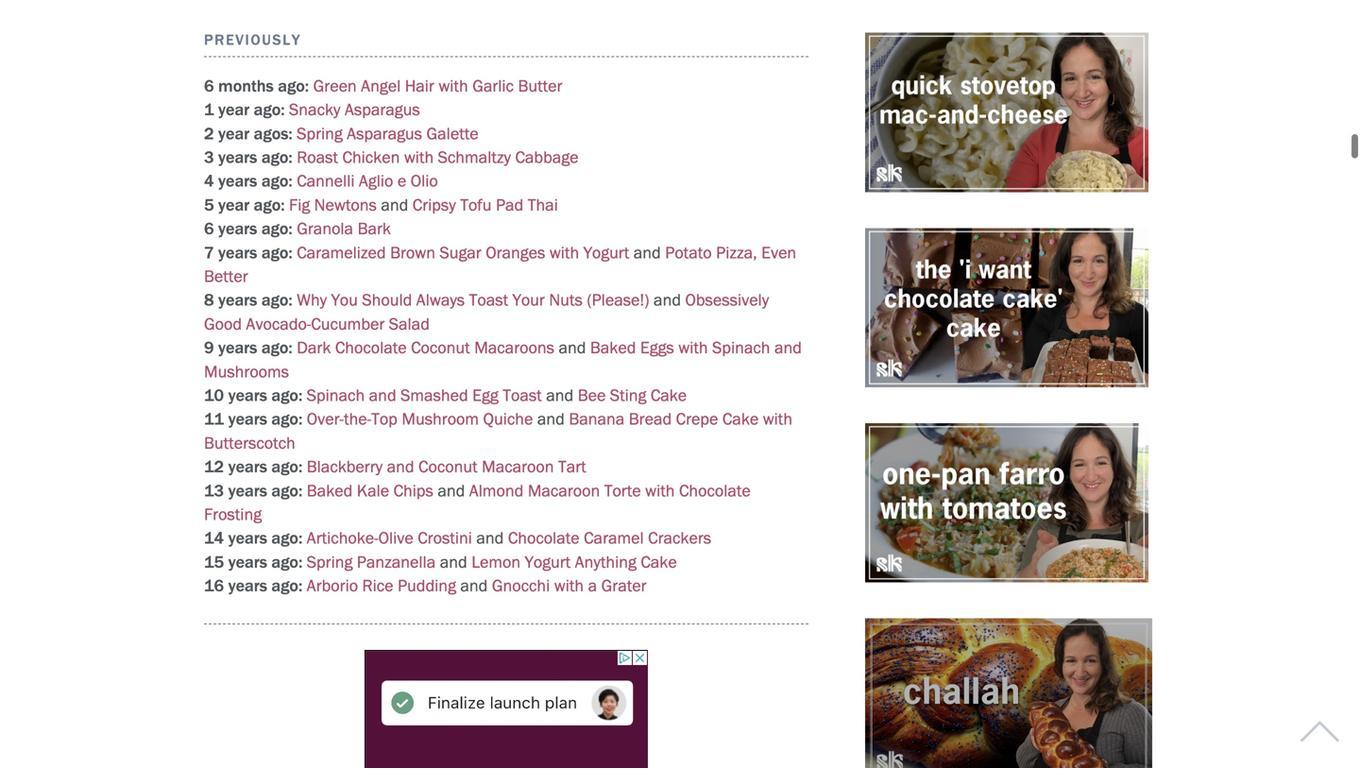 Task type: describe. For each thing, give the bounding box(es) containing it.
cripsy tofu pad thai link
[[413, 195, 558, 215]]

banana bread crepe cake with butterscotch 12 years ago: blackberry and coconut macaroon tart 13 years ago: baked kale chips and
[[204, 409, 793, 501]]

granola
[[297, 218, 353, 239]]

banana bread crepe cake with butterscotch link
[[204, 409, 793, 453]]

yogurt inside almond macaroon torte with chocolate frosting 14 years ago: artichoke-olive crostini and chocolate caramel crackers 15 years ago: spring panzanella and lemon yogurt anything cake 16 years ago: arborio rice pudding and gnocchi with a grater
[[525, 552, 571, 572]]

almond macaroon torte with chocolate frosting link
[[204, 480, 751, 524]]

good
[[204, 314, 242, 334]]

7
[[204, 242, 214, 262]]

cake inside almond macaroon torte with chocolate frosting 14 years ago: artichoke-olive crostini and chocolate caramel crackers 15 years ago: spring panzanella and lemon yogurt anything cake 16 years ago: arborio rice pudding and gnocchi with a grater
[[641, 552, 677, 572]]

spring inside almond macaroon torte with chocolate frosting 14 years ago: artichoke-olive crostini and chocolate caramel crackers 15 years ago: spring panzanella and lemon yogurt anything cake 16 years ago: arborio rice pudding and gnocchi with a grater
[[307, 552, 353, 572]]

green angel hair with garlic butter link
[[313, 76, 563, 96]]

tart
[[558, 456, 586, 477]]

you
[[331, 290, 358, 310]]

caramelized
[[297, 242, 386, 262]]

macaroons
[[474, 337, 555, 358]]

spinach and smashed egg toast link
[[307, 385, 542, 405]]

coconut inside banana bread crepe cake with butterscotch 12 years ago: blackberry and coconut macaroon tart 13 years ago: baked kale chips and
[[419, 456, 478, 477]]

pad
[[496, 195, 524, 215]]

chocolate caramel crackers link
[[508, 528, 712, 548]]

1
[[204, 99, 214, 120]]

pudding
[[398, 575, 456, 596]]

13
[[204, 480, 224, 501]]

butterscotch
[[204, 433, 295, 453]]

14
[[204, 528, 224, 548]]

1 year from the top
[[218, 99, 250, 120]]

the-
[[344, 409, 371, 429]]

anything
[[575, 552, 637, 572]]

with right torte
[[645, 480, 675, 501]]

yogurt inside 6 months ago: green angel hair with garlic butter 1 year ago: snacky asparagus 2 year agos: spring asparagus galette 3 years ago: roast chicken with schmaltzy cabbage 4 years ago: cannelli aglio e olio 5 year ago: fig newtons and cripsy tofu pad thai 6 years ago: granola bark 7 years ago: caramelized brown sugar oranges with yogurt and
[[584, 242, 630, 262]]

fig
[[289, 195, 310, 215]]

baked eggs with spinach and mushrooms 10 years ago: spinach and smashed egg toast and bee sting cake 11 years ago: over-the-top mushroom quiche and
[[204, 337, 802, 429]]

baked inside 'baked eggs with spinach and mushrooms 10 years ago: spinach and smashed egg toast and bee sting cake 11 years ago: over-the-top mushroom quiche and'
[[590, 337, 636, 358]]

avocado-
[[246, 314, 311, 334]]

tofu
[[460, 195, 492, 215]]

e
[[398, 171, 406, 191]]

eggs
[[640, 337, 674, 358]]

artichoke-
[[307, 528, 379, 548]]

cannelli aglio e olio link
[[297, 171, 438, 191]]

spring inside 6 months ago: green angel hair with garlic butter 1 year ago: snacky asparagus 2 year agos: spring asparagus galette 3 years ago: roast chicken with schmaltzy cabbage 4 years ago: cannelli aglio e olio 5 year ago: fig newtons and cripsy tofu pad thai 6 years ago: granola bark 7 years ago: caramelized brown sugar oranges with yogurt and
[[297, 123, 343, 143]]

torte
[[604, 480, 641, 501]]

roast
[[297, 147, 338, 167]]

5
[[204, 195, 214, 215]]

years inside obsessively good avocado-cucumber salad 9 years ago: dark chocolate coconut macaroons and
[[218, 337, 257, 358]]

thai
[[528, 195, 558, 215]]

galette
[[427, 123, 479, 143]]

crepe
[[676, 409, 718, 429]]

cabbage
[[515, 147, 579, 167]]

gnocchi with a grater link
[[492, 575, 647, 596]]

agos:
[[254, 123, 293, 143]]

green
[[313, 76, 357, 96]]

2 horizontal spatial chocolate
[[679, 480, 751, 501]]

potato
[[665, 242, 712, 262]]

chips
[[394, 480, 434, 501]]

smashed
[[401, 385, 468, 405]]

coconut inside obsessively good avocado-cucumber salad 9 years ago: dark chocolate coconut macaroons and
[[411, 337, 470, 358]]

1 horizontal spatial spinach
[[712, 337, 770, 358]]

with left a
[[554, 575, 584, 596]]

cucumber
[[311, 314, 385, 334]]

chocolate inside obsessively good avocado-cucumber salad 9 years ago: dark chocolate coconut macaroons and
[[335, 337, 407, 358]]

advertisement element
[[365, 650, 648, 768]]

and inside potato pizza, even better 8 years ago: why you should always toast your nuts (please!) and
[[654, 290, 681, 310]]

arborio rice pudding link
[[307, 575, 456, 596]]

salad
[[389, 314, 430, 334]]

previously
[[204, 30, 301, 48]]

should
[[362, 290, 412, 310]]

bread
[[629, 409, 672, 429]]

cake inside banana bread crepe cake with butterscotch 12 years ago: blackberry and coconut macaroon tart 13 years ago: baked kale chips and
[[723, 409, 759, 429]]

cripsy
[[413, 195, 456, 215]]

sugar
[[440, 242, 482, 262]]

better
[[204, 266, 248, 286]]

granola bark link
[[297, 218, 391, 239]]

baked eggs with spinach and mushrooms link
[[204, 337, 802, 382]]

olio
[[411, 171, 438, 191]]

and inside obsessively good avocado-cucumber salad 9 years ago: dark chocolate coconut macaroons and
[[559, 337, 586, 358]]

snacky
[[289, 99, 341, 120]]

spring asparagus galette link
[[297, 123, 479, 143]]

baked inside banana bread crepe cake with butterscotch 12 years ago: blackberry and coconut macaroon tart 13 years ago: baked kale chips and
[[307, 480, 353, 501]]

9
[[204, 337, 214, 358]]

egg
[[473, 385, 499, 405]]

nuts
[[549, 290, 583, 310]]



Task type: vqa. For each thing, say whether or not it's contained in the screenshot.
Sometimes,
no



Task type: locate. For each thing, give the bounding box(es) containing it.
0 vertical spatial chocolate
[[335, 337, 407, 358]]

0 vertical spatial asparagus
[[345, 99, 420, 120]]

1 vertical spatial yogurt
[[525, 552, 571, 572]]

rice
[[362, 575, 393, 596]]

almond
[[469, 480, 524, 501]]

caramel
[[584, 528, 644, 548]]

10
[[204, 385, 224, 405]]

6
[[204, 76, 214, 96], [204, 218, 214, 239]]

brown
[[390, 242, 436, 262]]

0 vertical spatial toast
[[469, 290, 508, 310]]

None search field
[[77, 45, 1229, 103]]

1 vertical spatial spinach
[[307, 385, 365, 405]]

toast inside 'baked eggs with spinach and mushrooms 10 years ago: spinach and smashed egg toast and bee sting cake 11 years ago: over-the-top mushroom quiche and'
[[503, 385, 542, 405]]

chicken
[[343, 147, 400, 167]]

0 vertical spatial yogurt
[[584, 242, 630, 262]]

toast up quiche
[[503, 385, 542, 405]]

1 vertical spatial baked
[[307, 480, 353, 501]]

2 vertical spatial year
[[218, 195, 250, 215]]

1 vertical spatial toast
[[503, 385, 542, 405]]

1 horizontal spatial chocolate
[[508, 528, 580, 548]]

garlic
[[473, 76, 514, 96]]

6 up 1
[[204, 76, 214, 96]]

spinach down obsessively
[[712, 337, 770, 358]]

0 vertical spatial cake
[[651, 385, 687, 405]]

1 vertical spatial spring
[[307, 552, 353, 572]]

angel
[[361, 76, 401, 96]]

your
[[513, 290, 545, 310]]

ago: inside obsessively good avocado-cucumber salad 9 years ago: dark chocolate coconut macaroons and
[[262, 337, 293, 358]]

lemon
[[472, 552, 521, 572]]

asparagus
[[345, 99, 420, 120], [347, 123, 422, 143]]

asparagus down angel
[[345, 99, 420, 120]]

yogurt up gnocchi with a grater link
[[525, 552, 571, 572]]

2 6 from the top
[[204, 218, 214, 239]]

always
[[416, 290, 465, 310]]

toast inside potato pizza, even better 8 years ago: why you should always toast your nuts (please!) and
[[469, 290, 508, 310]]

cake right crepe
[[723, 409, 759, 429]]

year right 5 at the left of page
[[218, 195, 250, 215]]

2 year from the top
[[218, 123, 250, 143]]

dark chocolate coconut macaroons link
[[297, 337, 555, 358]]

coconut down salad
[[411, 337, 470, 358]]

0 vertical spatial macaroon
[[482, 456, 554, 477]]

15
[[204, 552, 224, 572]]

kale
[[357, 480, 389, 501]]

with right hair
[[439, 76, 468, 96]]

bark
[[358, 218, 391, 239]]

pizza,
[[716, 242, 757, 262]]

over-the-top mushroom quiche link
[[307, 409, 533, 429]]

frosting
[[204, 504, 262, 524]]

bee sting cake link
[[578, 385, 687, 405]]

macaroon inside almond macaroon torte with chocolate frosting 14 years ago: artichoke-olive crostini and chocolate caramel crackers 15 years ago: spring panzanella and lemon yogurt anything cake 16 years ago: arborio rice pudding and gnocchi with a grater
[[528, 480, 600, 501]]

chocolate down cucumber
[[335, 337, 407, 358]]

obsessively good avocado-cucumber salad link
[[204, 290, 769, 334]]

1 vertical spatial asparagus
[[347, 123, 422, 143]]

1 horizontal spatial baked
[[590, 337, 636, 358]]

8
[[204, 290, 214, 310]]

0 vertical spatial year
[[218, 99, 250, 120]]

12
[[204, 456, 224, 477]]

hair
[[405, 76, 434, 96]]

1 vertical spatial coconut
[[419, 456, 478, 477]]

chocolate
[[335, 337, 407, 358], [679, 480, 751, 501], [508, 528, 580, 548]]

spring panzanella link
[[307, 552, 436, 572]]

macaroon inside banana bread crepe cake with butterscotch 12 years ago: blackberry and coconut macaroon tart 13 years ago: baked kale chips and
[[482, 456, 554, 477]]

and
[[381, 195, 408, 215], [634, 242, 661, 262], [654, 290, 681, 310], [559, 337, 586, 358], [775, 337, 802, 358], [369, 385, 396, 405], [546, 385, 574, 405], [537, 409, 565, 429], [387, 456, 414, 477], [438, 480, 465, 501], [477, 528, 504, 548], [440, 552, 467, 572], [461, 575, 488, 596]]

baked down the blackberry
[[307, 480, 353, 501]]

macaroon down tart
[[528, 480, 600, 501]]

1 vertical spatial cake
[[723, 409, 759, 429]]

potato pizza, even better 8 years ago: why you should always toast your nuts (please!) and
[[204, 242, 797, 310]]

6 months ago: green angel hair with garlic butter 1 year ago: snacky asparagus 2 year agos: spring asparagus galette 3 years ago: roast chicken with schmaltzy cabbage 4 years ago: cannelli aglio e olio 5 year ago: fig newtons and cripsy tofu pad thai 6 years ago: granola bark 7 years ago: caramelized brown sugar oranges with yogurt and
[[204, 76, 665, 262]]

months
[[218, 76, 274, 96]]

cake inside 'baked eggs with spinach and mushrooms 10 years ago: spinach and smashed egg toast and bee sting cake 11 years ago: over-the-top mushroom quiche and'
[[651, 385, 687, 405]]

years inside potato pizza, even better 8 years ago: why you should always toast your nuts (please!) and
[[218, 290, 257, 310]]

0 horizontal spatial yogurt
[[525, 552, 571, 572]]

lemon yogurt anything cake link
[[472, 552, 677, 572]]

potato pizza, even better link
[[204, 242, 797, 286]]

16
[[204, 575, 224, 596]]

macaroon up almond
[[482, 456, 554, 477]]

0 vertical spatial baked
[[590, 337, 636, 358]]

0 vertical spatial spring
[[297, 123, 343, 143]]

1 vertical spatial 6
[[204, 218, 214, 239]]

1 vertical spatial year
[[218, 123, 250, 143]]

spring up roast
[[297, 123, 343, 143]]

chocolate up crackers
[[679, 480, 751, 501]]

spring up arborio
[[307, 552, 353, 572]]

obsessively
[[685, 290, 769, 310]]

0 vertical spatial 6
[[204, 76, 214, 96]]

spinach
[[712, 337, 770, 358], [307, 385, 365, 405]]

toast
[[469, 290, 508, 310], [503, 385, 542, 405]]

quiche
[[483, 409, 533, 429]]

toast down potato pizza, even better link
[[469, 290, 508, 310]]

asparagus up chicken
[[347, 123, 422, 143]]

year right 1
[[218, 99, 250, 120]]

crostini
[[418, 528, 472, 548]]

crackers
[[648, 528, 712, 548]]

2
[[204, 123, 214, 143]]

coconut
[[411, 337, 470, 358], [419, 456, 478, 477]]

1 vertical spatial chocolate
[[679, 480, 751, 501]]

arborio
[[307, 575, 358, 596]]

over-
[[307, 409, 344, 429]]

4
[[204, 171, 214, 191]]

newtons
[[314, 195, 377, 215]]

butter
[[518, 76, 563, 96]]

0 horizontal spatial spinach
[[307, 385, 365, 405]]

cake up bread
[[651, 385, 687, 405]]

with inside banana bread crepe cake with butterscotch 12 years ago: blackberry and coconut macaroon tart 13 years ago: baked kale chips and
[[763, 409, 793, 429]]

3 year from the top
[[218, 195, 250, 215]]

blackberry
[[307, 456, 383, 477]]

obsessively good avocado-cucumber salad 9 years ago: dark chocolate coconut macaroons and
[[204, 290, 769, 358]]

with right crepe
[[763, 409, 793, 429]]

panzanella
[[357, 552, 436, 572]]

2 vertical spatial chocolate
[[508, 528, 580, 548]]

oranges
[[486, 242, 545, 262]]

1 6 from the top
[[204, 76, 214, 96]]

(please!)
[[587, 290, 650, 310]]

why you should always toast your nuts (please!) link
[[297, 290, 650, 310]]

1 horizontal spatial yogurt
[[584, 242, 630, 262]]

11
[[204, 409, 224, 429]]

bee
[[578, 385, 606, 405]]

with inside 'baked eggs with spinach and mushrooms 10 years ago: spinach and smashed egg toast and bee sting cake 11 years ago: over-the-top mushroom quiche and'
[[679, 337, 708, 358]]

schmaltzy
[[438, 147, 511, 167]]

ago: inside potato pizza, even better 8 years ago: why you should always toast your nuts (please!) and
[[262, 290, 293, 310]]

a
[[588, 575, 597, 596]]

top
[[371, 409, 398, 429]]

0 vertical spatial spinach
[[712, 337, 770, 358]]

why
[[297, 290, 327, 310]]

yogurt up '(please!)' at the left of the page
[[584, 242, 630, 262]]

chocolate up lemon yogurt anything cake link on the bottom left of page
[[508, 528, 580, 548]]

mushroom
[[402, 409, 479, 429]]

2 vertical spatial cake
[[641, 552, 677, 572]]

spinach up over-
[[307, 385, 365, 405]]

artichoke-olive crostini link
[[307, 528, 472, 548]]

olive
[[379, 528, 414, 548]]

baked left eggs
[[590, 337, 636, 358]]

with right eggs
[[679, 337, 708, 358]]

cake
[[651, 385, 687, 405], [723, 409, 759, 429], [641, 552, 677, 572]]

baked
[[590, 337, 636, 358], [307, 480, 353, 501]]

coconut up chips
[[419, 456, 478, 477]]

with up the nuts
[[550, 242, 579, 262]]

cake down crackers
[[641, 552, 677, 572]]

year right 2
[[218, 123, 250, 143]]

even
[[762, 242, 797, 262]]

0 horizontal spatial baked
[[307, 480, 353, 501]]

6 down 5 at the left of page
[[204, 218, 214, 239]]

baked kale chips link
[[307, 480, 434, 501]]

1 vertical spatial macaroon
[[528, 480, 600, 501]]

yogurt
[[584, 242, 630, 262], [525, 552, 571, 572]]

caramelized brown sugar oranges with yogurt link
[[297, 242, 630, 262]]

with up olio
[[404, 147, 434, 167]]

0 vertical spatial coconut
[[411, 337, 470, 358]]

grater
[[601, 575, 647, 596]]

dark
[[297, 337, 331, 358]]

0 horizontal spatial chocolate
[[335, 337, 407, 358]]



